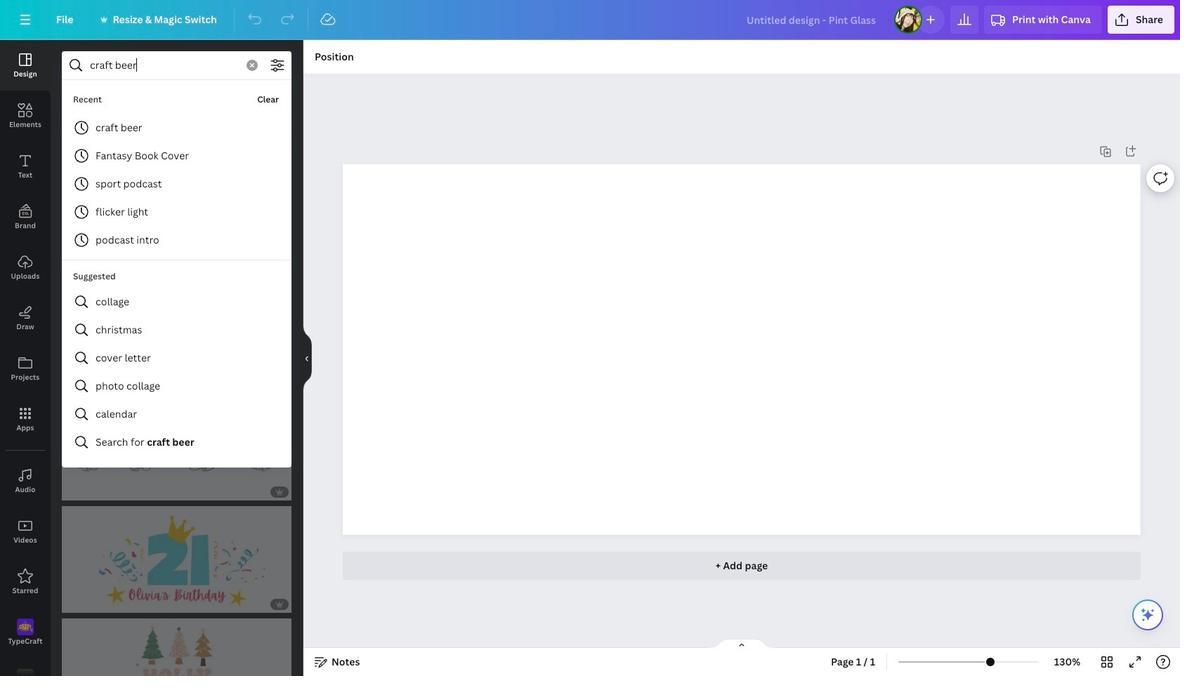Task type: locate. For each thing, give the bounding box(es) containing it.
list
[[56, 69, 292, 457]]

show pages image
[[708, 639, 776, 650]]

pink and brown cute playful illustrated squirrel love quote pint glass image
[[62, 282, 292, 389]]

side panel tab list
[[0, 40, 51, 677]]

yellow blue pink cute festive birthday party pint glass group
[[62, 507, 292, 614]]



Task type: vqa. For each thing, say whether or not it's contained in the screenshot.
'Position'
no



Task type: describe. For each thing, give the bounding box(es) containing it.
character builder image
[[0, 658, 51, 677]]

yellow blue pink cute festive birthday party pint glass image
[[62, 507, 292, 614]]

pink cute halloween pint glass group
[[62, 394, 292, 501]]

hide image
[[303, 325, 312, 392]]

Search Pint Glass templates search field
[[90, 52, 238, 79]]

pink and brown cute playful illustrated squirrel love quote pint glass group
[[62, 282, 292, 389]]

pink brown minimalist christmas pint glass image
[[62, 619, 292, 677]]

main menu bar
[[0, 0, 1181, 40]]

pink cute halloween pint glass image
[[62, 394, 292, 501]]

canva assistant image
[[1140, 607, 1157, 624]]

Zoom button
[[1045, 651, 1091, 674]]

light brown and white premium beer pint glass group
[[62, 169, 292, 276]]

Design title text field
[[736, 6, 889, 34]]



